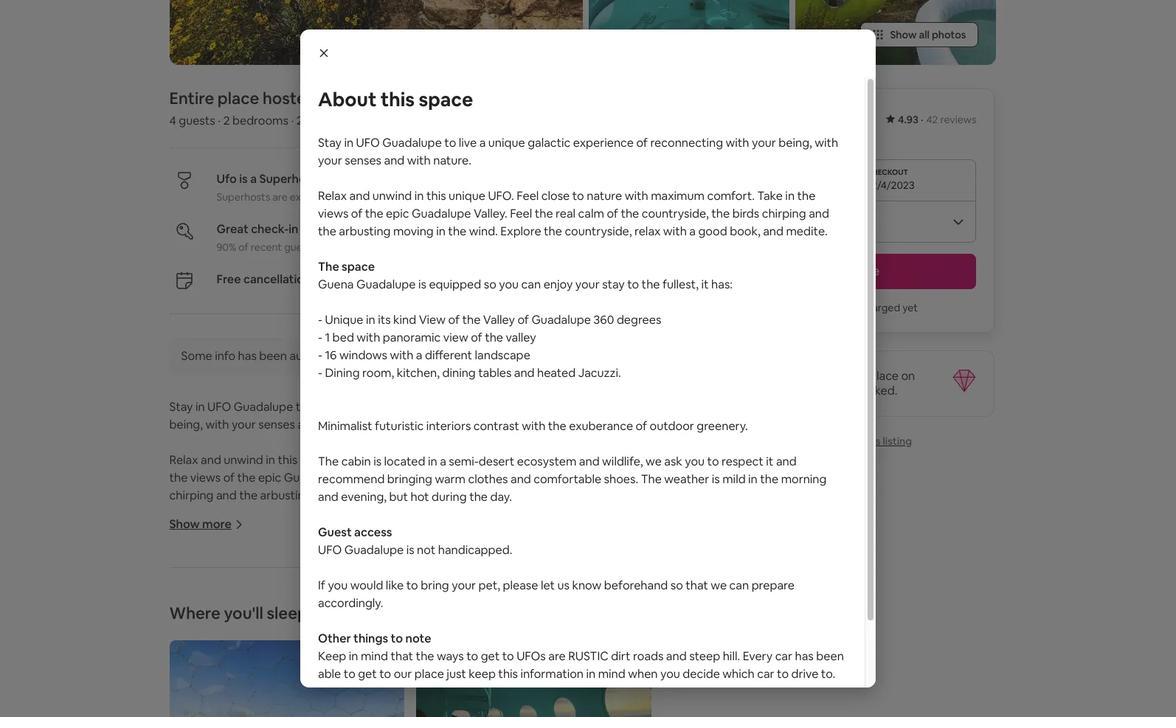 Task type: vqa. For each thing, say whether or not it's contained in the screenshot.
topmost 4.91 · 100 reviews
no



Task type: describe. For each thing, give the bounding box(es) containing it.
bath
[[348, 113, 373, 129]]

1 vertical spatial good
[[620, 488, 649, 504]]

0 horizontal spatial ufo
[[208, 400, 231, 415]]

0 horizontal spatial panoramic
[[234, 612, 292, 628]]

1 vertical spatial dining
[[176, 648, 211, 663]]

stay inside 'about this space' dialog
[[318, 135, 342, 151]]

would
[[350, 578, 383, 594]]

1 vertical spatial senses
[[259, 417, 295, 433]]

nature. inside 'about this space' dialog
[[434, 153, 472, 168]]

2 horizontal spatial 2
[[415, 272, 422, 287]]

1 vertical spatial minimalist futuristic interiors contrast with the exuberance of outdoor greenery.
[[169, 701, 602, 716]]

can inside if you would like to bring your pet, please let us know beforehand so that we can prepare accordingly.
[[730, 578, 750, 594]]

0 horizontal spatial valley.
[[346, 470, 380, 486]]

contrast inside 'about this space' dialog
[[474, 419, 520, 434]]

a inside "the cabin is located in a semi-desert ecosystem and wildlife, we ask you to respect it and recommend bringing warm clothes and comfortable shoes. the weather is mild in the morning and evening, but hot during the day."
[[440, 454, 447, 470]]

cabin
[[342, 454, 371, 470]]

landscape inside 'about this space' dialog
[[475, 348, 531, 363]]

this inside "other things to note keep in mind that the ways to get to ufos are rustic dirt roads and steep hill. every car has been able to get to our place just keep this information in mind when you decide which car to drive to."
[[499, 667, 518, 682]]

1 vertical spatial relax and unwind in this unique ufo. feel close to nature with maximum comfort. take in the views of the epic guadalupe valley. feel the real calm of the countryside, the birds chirping and the arbusting moving in the wind. explore the countryside, relax with a good book, and medite.
[[169, 453, 651, 521]]

about this space dialog
[[300, 30, 876, 718]]

- unique in its kind view of the valley of guadalupe 360 degrees - 1 bed with panoramic view of the valley - 16 windows with a different landscape - dining room, kitchen, dining tables and heated jacuzzi. inside 'about this space' dialog
[[318, 312, 662, 381]]

guadalupe down cabin
[[284, 470, 344, 486]]

1 vertical spatial valley
[[335, 594, 367, 610]]

0 vertical spatial ufo
[[356, 135, 380, 151]]

1 vertical spatial stay
[[454, 559, 476, 575]]

0 horizontal spatial bed
[[184, 612, 206, 628]]

place for entire
[[218, 88, 259, 109]]

1 vertical spatial before
[[314, 272, 351, 287]]

the space
[[318, 259, 375, 275]]

shoes.
[[604, 472, 639, 487]]

is left mild
[[712, 472, 720, 487]]

kitchen, inside 'about this space' dialog
[[397, 365, 440, 381]]

but
[[389, 490, 408, 505]]

0 vertical spatial mind
[[361, 649, 388, 664]]

ufo guadalupe image 5 image
[[796, 0, 996, 65]]

is right cabin
[[374, 454, 382, 470]]

fully
[[828, 383, 851, 399]]

guena inside 'about this space' dialog
[[318, 277, 354, 292]]

relax inside 'about this space' dialog
[[318, 188, 347, 204]]

which
[[723, 667, 755, 682]]

booked.
[[853, 383, 898, 399]]

0 horizontal spatial interiors
[[278, 701, 322, 716]]

1 vertical spatial greenery.
[[548, 701, 600, 716]]

kind inside 'about this space' dialog
[[394, 312, 417, 328]]

its inside 'about this space' dialog
[[378, 312, 391, 328]]

bringing
[[388, 472, 433, 487]]

guests inside great check-in experience 90% of recent guests gave the check-in process a 5-star rating.
[[284, 241, 316, 254]]

is left not
[[407, 543, 415, 558]]

0 vertical spatial it
[[702, 277, 709, 292]]

1 vertical spatial guena guadalupe is equipped so you can enjoy your stay to the fullest, it has:
[[169, 559, 584, 575]]

0 vertical spatial get
[[481, 649, 500, 664]]

beds
[[306, 113, 333, 129]]

1 horizontal spatial so
[[484, 277, 497, 292]]

evening,
[[341, 490, 387, 505]]

experience inside 'about this space' dialog
[[574, 135, 634, 151]]

mild
[[723, 472, 746, 487]]

0 horizontal spatial stay
[[169, 400, 193, 415]]

valley inside 'about this space' dialog
[[506, 330, 536, 346]]

like
[[386, 578, 404, 594]]

1 horizontal spatial ufo
[[318, 543, 342, 558]]

your inside if you would like to bring your pet, please let us know beforehand so that we can prepare accordingly.
[[452, 578, 476, 594]]

semi-
[[449, 454, 479, 470]]

guadalupe down more
[[208, 559, 267, 575]]

0 horizontal spatial check-
[[251, 222, 289, 237]]

0 horizontal spatial comfort.
[[559, 453, 607, 468]]

0 horizontal spatial real
[[428, 470, 448, 486]]

book, inside 'about this space' dialog
[[730, 224, 761, 239]]

1 vertical spatial unique
[[176, 594, 215, 610]]

guadalupe down like
[[383, 594, 443, 610]]

0 horizontal spatial been
[[259, 349, 287, 364]]

this left listing
[[863, 435, 881, 448]]

0 vertical spatial before
[[765, 129, 797, 142]]

comfortable
[[534, 472, 602, 487]]

roads
[[634, 649, 664, 664]]

0 horizontal spatial take
[[609, 453, 634, 468]]

ufo's place on airbnb is usually fully booked.
[[739, 369, 916, 399]]

1 inside 'about this space' dialog
[[325, 330, 330, 346]]

0 horizontal spatial galactic
[[379, 400, 422, 415]]

1 vertical spatial degrees
[[468, 594, 513, 610]]

photos
[[932, 28, 967, 41]]

views inside 'about this space' dialog
[[318, 206, 349, 221]]

1 horizontal spatial experience
[[425, 400, 485, 415]]

is inside ufo's place on airbnb is usually fully booked.
[[779, 383, 787, 399]]

0 horizontal spatial nature
[[438, 453, 474, 468]]

0 horizontal spatial landscape
[[326, 630, 382, 645]]

clothes
[[469, 472, 508, 487]]

ufo guadalupe image 3 image
[[589, 0, 790, 65]]

not
[[417, 543, 436, 558]]

recent
[[251, 241, 282, 254]]

dining inside 'about this space' dialog
[[325, 365, 360, 381]]

all
[[920, 28, 930, 41]]

1 vertical spatial 360
[[445, 594, 466, 610]]

guests inside entire place hosted by ufo 4 guests · 2 bedrooms · 2 beds · 1 bath
[[179, 113, 215, 129]]

if
[[318, 578, 326, 594]]

respect
[[722, 454, 764, 470]]

1 vertical spatial minimalist
[[169, 701, 224, 716]]

1 vertical spatial outdoor
[[501, 701, 546, 716]]

recommend
[[318, 472, 385, 487]]

december
[[354, 272, 413, 287]]

0 horizontal spatial medite.
[[226, 506, 267, 521]]

0 horizontal spatial view
[[270, 594, 297, 610]]

star
[[462, 241, 480, 254]]

0 horizontal spatial birds
[[605, 470, 632, 486]]

1 vertical spatial explore
[[422, 488, 463, 504]]

beforehand
[[605, 578, 668, 594]]

guadalupe down about this space
[[383, 135, 442, 151]]

0 horizontal spatial ufo.
[[340, 453, 366, 468]]

1 vertical spatial can
[[373, 559, 393, 575]]

ways
[[437, 649, 464, 664]]

yet
[[903, 301, 919, 315]]

report
[[827, 435, 861, 448]]

0 vertical spatial car
[[776, 649, 793, 664]]

by ufo
[[320, 88, 370, 109]]

valley. inside 'about this space' dialog
[[474, 206, 508, 221]]

guadalupe down access
[[345, 543, 404, 558]]

1 vertical spatial nature.
[[347, 417, 385, 433]]

place for ufo's
[[870, 369, 899, 384]]

42
[[927, 113, 939, 126]]

futuristic inside 'about this space' dialog
[[375, 419, 424, 434]]

you inside if you would like to bring your pet, please let us know beforehand so that we can prepare accordingly.
[[328, 578, 348, 594]]

located
[[384, 454, 426, 470]]

5-
[[452, 241, 462, 254]]

let
[[541, 578, 555, 594]]

able
[[318, 667, 341, 682]]

guadalupe down the hosts.
[[412, 206, 471, 221]]

hosts.
[[413, 191, 442, 204]]

guena guadalupe is equipped so you can enjoy your stay to the fullest, it has: inside 'about this space' dialog
[[318, 277, 733, 292]]

12/3/2023
[[748, 179, 796, 192]]

0 horizontal spatial car
[[758, 667, 775, 682]]

1 vertical spatial book,
[[169, 506, 200, 521]]

is down process in the left of the page
[[419, 277, 427, 292]]

keep
[[469, 667, 496, 682]]

to inside "the cabin is located in a semi-desert ecosystem and wildlife, we ask you to respect it and recommend bringing warm clothes and comfortable shoes. the weather is mild in the morning and evening, but hot during the day."
[[708, 454, 720, 470]]

being, inside 'about this space' dialog
[[779, 135, 813, 151]]

you up would
[[351, 559, 370, 575]]

0 horizontal spatial jacuzzi.
[[430, 648, 473, 663]]

every
[[743, 649, 773, 664]]

1 vertical spatial get
[[358, 667, 377, 682]]

other
[[318, 631, 351, 647]]

0 horizontal spatial moving
[[315, 488, 355, 504]]

report this listing
[[827, 435, 913, 448]]

degrees inside 'about this space' dialog
[[617, 312, 662, 328]]

1 vertical spatial 16
[[176, 630, 188, 645]]

1 vertical spatial valley
[[357, 612, 388, 628]]

0 horizontal spatial maximum
[[503, 453, 556, 468]]

90%
[[217, 241, 236, 254]]

reserve button
[[739, 254, 977, 290]]

report this listing button
[[804, 435, 913, 448]]

0 horizontal spatial arbusting
[[260, 488, 312, 504]]

1 vertical spatial stay in ufo guadalupe to live a unique galactic experience of reconnecting with your being, with your senses and with nature.
[[169, 400, 630, 433]]

2 vertical spatial 1
[[176, 612, 181, 628]]

360 inside 'about this space' dialog
[[594, 312, 615, 328]]

enjoy inside 'about this space' dialog
[[544, 277, 573, 292]]

1 vertical spatial exuberance
[[421, 701, 485, 716]]

that inside if you would like to bring your pet, please let us know beforehand so that we can prepare accordingly.
[[686, 578, 709, 594]]

show all photos
[[891, 28, 967, 41]]

wildlife,
[[603, 454, 644, 470]]

0 horizontal spatial live
[[310, 400, 328, 415]]

epic inside 'about this space' dialog
[[386, 206, 409, 221]]

0 horizontal spatial tables
[[330, 648, 363, 663]]

1 vertical spatial views
[[190, 470, 221, 486]]

1 vertical spatial space
[[342, 259, 375, 275]]

2 vertical spatial it
[[553, 559, 560, 575]]

great check-in experience 90% of recent guests gave the check-in process a 5-star rating.
[[217, 222, 513, 254]]

1 vertical spatial equipped
[[280, 559, 333, 575]]

a inside ufo is a superhost superhosts are experienced, highly rated hosts.
[[250, 171, 257, 187]]

0 horizontal spatial so
[[335, 559, 348, 575]]

ufo is a superhost superhosts are experienced, highly rated hosts.
[[217, 171, 442, 204]]

0 horizontal spatial 2
[[223, 113, 230, 129]]

if you would like to bring your pet, please let us know beforehand so that we can prepare accordingly.
[[318, 578, 795, 611]]

stay inside 'about this space' dialog
[[603, 277, 625, 292]]

0 horizontal spatial different
[[277, 630, 324, 645]]

0 horizontal spatial wind.
[[390, 488, 419, 504]]

1 vertical spatial - unique in its kind view of the valley of guadalupe 360 degrees - 1 bed with panoramic view of the valley - 16 windows with a different landscape - dining room, kitchen, dining tables and heated jacuzzi.
[[169, 594, 513, 663]]

equipped inside 'about this space' dialog
[[429, 277, 482, 292]]

12/4/2023
[[867, 179, 915, 192]]

you won't be charged yet
[[798, 301, 919, 315]]

guadalupe down info
[[234, 400, 293, 415]]

0 horizontal spatial dining
[[294, 648, 327, 663]]

0 horizontal spatial futuristic
[[226, 701, 275, 716]]

bed inside 'about this space' dialog
[[333, 330, 354, 346]]

1 vertical spatial reconnecting
[[502, 400, 575, 415]]

charged
[[861, 301, 901, 315]]

0 horizontal spatial chirping
[[169, 488, 214, 504]]

show more
[[169, 517, 232, 532]]

hot
[[411, 490, 429, 505]]

guest
[[318, 525, 352, 540]]

0 horizontal spatial relax
[[169, 453, 198, 468]]

the cabin is located in a semi-desert ecosystem and wildlife, we ask you to respect it and recommend bringing warm clothes and comfortable shoes. the weather is mild in the morning and evening, but hot during the day.
[[318, 454, 827, 505]]

decide
[[683, 667, 720, 682]]

1 horizontal spatial space
[[419, 87, 474, 112]]

0 horizontal spatial its
[[229, 594, 242, 610]]

1 vertical spatial check-
[[362, 241, 394, 254]]

1 horizontal spatial can
[[522, 277, 541, 292]]

gave
[[318, 241, 341, 254]]

0 horizontal spatial kitchen,
[[248, 648, 291, 663]]

note
[[406, 631, 432, 647]]

0 horizontal spatial unwind
[[224, 453, 263, 468]]

minimalist inside 'about this space' dialog
[[318, 419, 373, 434]]

1 vertical spatial room,
[[214, 648, 246, 663]]

0 horizontal spatial guena
[[169, 559, 205, 575]]

ufo guadalupe image 1 image
[[169, 0, 583, 65]]

experienced,
[[290, 191, 352, 204]]

where you'll sleep
[[169, 603, 308, 624]]

nature inside 'about this space' dialog
[[587, 188, 623, 204]]

moving inside 'about this space' dialog
[[393, 224, 434, 239]]

be
[[847, 301, 859, 315]]

show all photos button
[[861, 22, 979, 47]]

know
[[573, 578, 602, 594]]

is up sleep
[[270, 559, 278, 575]]

0 vertical spatial has
[[238, 349, 257, 364]]

show original language button
[[426, 349, 554, 364]]

great
[[217, 222, 249, 237]]

1 vertical spatial epic
[[258, 470, 282, 486]]

0 horizontal spatial heated
[[389, 648, 427, 663]]

keep
[[318, 649, 346, 664]]

are inside "other things to note keep in mind that the ways to get to ufos are rustic dirt roads and steep hill. every car has been able to get to our place just keep this information in mind when you decide which car to drive to."
[[549, 649, 566, 664]]

more
[[202, 517, 232, 532]]

taxes
[[799, 129, 825, 142]]

original
[[459, 349, 500, 364]]

this right about
[[381, 87, 415, 112]]

panoramic inside 'about this space' dialog
[[383, 330, 441, 346]]

1 vertical spatial kind
[[245, 594, 268, 610]]

you down rating.
[[499, 277, 519, 292]]

4.93 · 42 reviews
[[899, 113, 977, 126]]

rated
[[385, 191, 410, 204]]

0 horizontal spatial windows
[[191, 630, 239, 645]]

real inside 'about this space' dialog
[[556, 206, 576, 221]]

free cancellation before december 2
[[217, 272, 422, 287]]

highly
[[354, 191, 382, 204]]

1 vertical spatial mind
[[599, 667, 626, 682]]

guadalupe up language
[[532, 312, 591, 328]]

1 vertical spatial show
[[426, 349, 457, 364]]

where
[[169, 603, 221, 624]]

a inside great check-in experience 90% of recent guests gave the check-in process a 5-star rating.
[[444, 241, 450, 254]]



Task type: locate. For each thing, give the bounding box(es) containing it.
ufo. inside 'about this space' dialog
[[488, 188, 514, 204]]

we inside "the cabin is located in a semi-desert ecosystem and wildlife, we ask you to respect it and recommend bringing warm clothes and comfortable shoes. the weather is mild in the morning and evening, but hot during the day."
[[646, 454, 662, 470]]

check-
[[251, 222, 289, 237], [362, 241, 394, 254]]

so down rating.
[[484, 277, 497, 292]]

1 vertical spatial arbusting
[[260, 488, 312, 504]]

ask
[[665, 454, 683, 470]]

guena guadalupe is equipped so you can enjoy your stay to the fullest, it has: down rating.
[[318, 277, 733, 292]]

maximum inside 'about this space' dialog
[[651, 188, 705, 204]]

entire
[[169, 88, 214, 109]]

arbusting inside 'about this space' dialog
[[339, 224, 391, 239]]

experience inside great check-in experience 90% of recent guests gave the check-in process a 5-star rating.
[[301, 222, 363, 237]]

0 vertical spatial heated
[[538, 365, 576, 381]]

1 horizontal spatial birds
[[733, 206, 760, 221]]

place inside "other things to note keep in mind that the ways to get to ufos are rustic dirt roads and steep hill. every car has been able to get to our place just keep this information in mind when you decide which car to drive to."
[[415, 667, 444, 682]]

can up language
[[522, 277, 541, 292]]

entire place hosted by ufo 4 guests · 2 bedrooms · 2 beds · 1 bath
[[169, 88, 373, 129]]

different right translated.
[[425, 348, 473, 363]]

0 vertical spatial valley.
[[474, 206, 508, 221]]

relax and unwind in this unique ufo. feel close to nature with maximum comfort. take in the views of the epic guadalupe valley. feel the real calm of the countryside, the birds chirping and the arbusting moving in the wind. explore the countryside, relax with a good book, and medite. inside 'about this space' dialog
[[318, 188, 830, 239]]

before down gave
[[314, 272, 351, 287]]

minimalist futuristic interiors contrast with the exuberance of outdoor greenery. inside 'about this space' dialog
[[318, 419, 749, 434]]

kind up translated.
[[394, 312, 417, 328]]

check- up december
[[362, 241, 394, 254]]

reviews
[[941, 113, 977, 126]]

total before taxes
[[739, 129, 825, 142]]

1 horizontal spatial calm
[[579, 206, 605, 221]]

stay
[[603, 277, 625, 292], [454, 559, 476, 575]]

has inside "other things to note keep in mind that the ways to get to ufos are rustic dirt roads and steep hill. every car has been able to get to our place just keep this information in mind when you decide which car to drive to."
[[796, 649, 814, 664]]

0 vertical spatial enjoy
[[544, 277, 573, 292]]

valley.
[[474, 206, 508, 221], [346, 470, 380, 486]]

0 horizontal spatial outdoor
[[501, 701, 546, 716]]

greenery. inside 'about this space' dialog
[[697, 419, 749, 434]]

1 horizontal spatial room,
[[363, 365, 394, 381]]

0 vertical spatial guena
[[318, 277, 354, 292]]

we inside if you would like to bring your pet, please let us know beforehand so that we can prepare accordingly.
[[711, 578, 727, 594]]

prepare
[[752, 578, 795, 594]]

ecosystem
[[517, 454, 577, 470]]

1 horizontal spatial maximum
[[651, 188, 705, 204]]

you
[[798, 301, 815, 315]]

0 horizontal spatial experience
[[301, 222, 363, 237]]

bed up automatically
[[333, 330, 354, 346]]

heated
[[538, 365, 576, 381], [389, 648, 427, 663]]

minimalist futuristic interiors contrast with the exuberance of outdoor greenery. up the ecosystem
[[318, 419, 749, 434]]

1
[[341, 113, 346, 129], [325, 330, 330, 346], [176, 612, 181, 628]]

where you'll sleep region
[[164, 603, 658, 718]]

hill.
[[723, 649, 741, 664]]

you inside "other things to note keep in mind that the ways to get to ufos are rustic dirt roads and steep hill. every car has been able to get to our place just keep this information in mind when you decide which car to drive to."
[[661, 667, 681, 682]]

heated down language
[[538, 365, 576, 381]]

comfort. inside 'about this space' dialog
[[708, 188, 755, 204]]

feel
[[517, 188, 539, 204], [510, 206, 533, 221], [368, 453, 390, 468], [383, 470, 405, 486]]

on
[[902, 369, 916, 384]]

you right when
[[661, 667, 681, 682]]

futuristic
[[375, 419, 424, 434], [226, 701, 275, 716]]

unwind up more
[[224, 453, 263, 468]]

the down gave
[[318, 259, 339, 275]]

0 vertical spatial nature
[[587, 188, 623, 204]]

to.
[[822, 667, 836, 682]]

kitchen, down sleep
[[248, 648, 291, 663]]

place up bedrooms
[[218, 88, 259, 109]]

valley. up rating.
[[474, 206, 508, 221]]

place left on
[[870, 369, 899, 384]]

0 vertical spatial birds
[[733, 206, 760, 221]]

1 vertical spatial calm
[[451, 470, 477, 486]]

2 left bedrooms
[[223, 113, 230, 129]]

the for the space
[[318, 259, 339, 275]]

desert
[[479, 454, 515, 470]]

1 horizontal spatial jacuzzi.
[[579, 365, 621, 381]]

mind down dirt
[[599, 667, 626, 682]]

dining down where
[[176, 648, 211, 663]]

2 vertical spatial place
[[415, 667, 444, 682]]

the for the cabin is located in a semi-desert ecosystem and wildlife, we ask you to respect it and recommend bringing warm clothes and comfortable shoes. the weather is mild in the morning and evening, but hot during the day.
[[318, 454, 339, 470]]

book, down 12/3/2023
[[730, 224, 761, 239]]

been
[[259, 349, 287, 364], [817, 649, 845, 664]]

0 horizontal spatial mind
[[361, 649, 388, 664]]

1 horizontal spatial reconnecting
[[651, 135, 724, 151]]

get left our
[[358, 667, 377, 682]]

1 vertical spatial it
[[767, 454, 774, 470]]

chirping inside 'about this space' dialog
[[762, 206, 807, 221]]

0 horizontal spatial relax
[[556, 488, 582, 504]]

superhost
[[259, 171, 317, 187]]

0 vertical spatial reconnecting
[[651, 135, 724, 151]]

hosted
[[263, 88, 317, 109]]

relax inside 'about this space' dialog
[[635, 224, 661, 239]]

· right 'beds'
[[335, 113, 338, 129]]

3 · from the left
[[335, 113, 338, 129]]

0 horizontal spatial equipped
[[280, 559, 333, 575]]

good inside 'about this space' dialog
[[699, 224, 728, 239]]

other things to note keep in mind that the ways to get to ufos are rustic dirt roads and steep hill. every car has been able to get to our place just keep this information in mind when you decide which car to drive to.
[[318, 631, 845, 682]]

our
[[394, 667, 412, 682]]

are up information
[[549, 649, 566, 664]]

enjoy
[[544, 277, 573, 292], [395, 559, 424, 575]]

greenery.
[[697, 419, 749, 434], [548, 701, 600, 716]]

-
[[318, 312, 323, 328], [318, 330, 323, 346], [318, 348, 323, 363], [318, 365, 323, 381], [169, 594, 174, 610], [169, 612, 174, 628], [169, 630, 174, 645], [169, 648, 174, 663]]

show inside button
[[891, 28, 917, 41]]

0 horizontal spatial enjoy
[[395, 559, 424, 575]]

exuberance down just
[[421, 701, 485, 716]]

you right if
[[328, 578, 348, 594]]

views down experienced,
[[318, 206, 349, 221]]

1 horizontal spatial 2
[[297, 113, 303, 129]]

different down sleep
[[277, 630, 324, 645]]

minimalist
[[318, 419, 373, 434], [169, 701, 224, 716]]

1 vertical spatial landscape
[[326, 630, 382, 645]]

can up like
[[373, 559, 393, 575]]

jacuzzi. inside 'about this space' dialog
[[579, 365, 621, 381]]

0 vertical spatial interiors
[[427, 419, 471, 434]]

explore up rating.
[[501, 224, 542, 239]]

mind
[[361, 649, 388, 664], [599, 667, 626, 682]]

is right "ufo"
[[239, 171, 248, 187]]

1 vertical spatial view
[[295, 612, 320, 628]]

reconnecting down language
[[502, 400, 575, 415]]

bring
[[421, 578, 449, 594]]

guests left gave
[[284, 241, 316, 254]]

translated.
[[366, 349, 424, 364]]

this
[[381, 87, 415, 112], [427, 188, 446, 204], [863, 435, 881, 448], [278, 453, 298, 468], [499, 667, 518, 682]]

tables down show original language button at the left
[[479, 365, 512, 381]]

close inside 'about this space' dialog
[[542, 188, 570, 204]]

you
[[499, 277, 519, 292], [685, 454, 705, 470], [351, 559, 370, 575], [328, 578, 348, 594], [661, 667, 681, 682]]

comfort. up 'comfortable'
[[559, 453, 607, 468]]

valley inside 'about this space' dialog
[[483, 312, 515, 328]]

being, right total
[[779, 135, 813, 151]]

stay in ufo guadalupe to live a unique galactic experience of reconnecting with your being, with your senses and with nature.
[[318, 135, 839, 168], [169, 400, 630, 433]]

0 horizontal spatial before
[[314, 272, 351, 287]]

16
[[325, 348, 337, 363], [176, 630, 188, 645]]

senses inside 'about this space' dialog
[[345, 153, 382, 168]]

car down every
[[758, 667, 775, 682]]

been inside "other things to note keep in mind that the ways to get to ufos are rustic dirt roads and steep hill. every car has been able to get to our place just keep this information in mind when you decide which car to drive to."
[[817, 649, 845, 664]]

valley down would
[[335, 594, 367, 610]]

equipped down 5-
[[429, 277, 482, 292]]

cancellation
[[244, 272, 311, 287]]

1 horizontal spatial kitchen,
[[397, 365, 440, 381]]

0 vertical spatial galactic
[[528, 135, 571, 151]]

is left usually
[[779, 383, 787, 399]]

are inside ufo is a superhost superhosts are experienced, highly rated hosts.
[[273, 191, 288, 204]]

0 horizontal spatial space
[[342, 259, 375, 275]]

view inside 'about this space' dialog
[[419, 312, 446, 328]]

1 horizontal spatial kind
[[394, 312, 417, 328]]

4.93
[[899, 113, 919, 126]]

of
[[637, 135, 648, 151], [351, 206, 363, 221], [607, 206, 619, 221], [239, 241, 249, 254], [449, 312, 460, 328], [518, 312, 529, 328], [471, 330, 483, 346], [488, 400, 499, 415], [636, 419, 648, 434], [223, 470, 235, 486], [479, 470, 491, 486], [300, 594, 311, 610], [369, 594, 381, 610], [322, 612, 334, 628], [487, 701, 499, 716]]

you'll
[[224, 603, 263, 624]]

interiors inside 'about this space' dialog
[[427, 419, 471, 434]]

· left 42
[[921, 113, 924, 126]]

the left cabin
[[318, 454, 339, 470]]

it inside "the cabin is located in a semi-desert ecosystem and wildlife, we ask you to respect it and recommend bringing warm clothes and comfortable shoes. the weather is mild in the morning and evening, but hot during the day."
[[767, 454, 774, 470]]

reconnecting inside 'about this space' dialog
[[651, 135, 724, 151]]

view inside 'about this space' dialog
[[444, 330, 469, 346]]

equipped up if
[[280, 559, 333, 575]]

medite. inside 'about this space' dialog
[[787, 224, 828, 239]]

has right info
[[238, 349, 257, 364]]

ufo down info
[[208, 400, 231, 415]]

the
[[318, 259, 339, 275], [318, 454, 339, 470], [641, 472, 662, 487]]

unwind left the hosts.
[[373, 188, 412, 204]]

0 vertical spatial windows
[[340, 348, 388, 363]]

4 · from the left
[[921, 113, 924, 126]]

bedroom 1 image
[[169, 641, 405, 718]]

total
[[739, 129, 763, 142]]

airbnb
[[739, 383, 776, 399]]

moving up process in the left of the page
[[393, 224, 434, 239]]

0 vertical spatial outdoor
[[650, 419, 695, 434]]

birds down wildlife,
[[605, 470, 632, 486]]

of inside great check-in experience 90% of recent guests gave the check-in process a 5-star rating.
[[239, 241, 249, 254]]

0 vertical spatial comfort.
[[708, 188, 755, 204]]

take inside 'about this space' dialog
[[758, 188, 783, 204]]

comfort. down total
[[708, 188, 755, 204]]

1 vertical spatial ufo.
[[340, 453, 366, 468]]

windows
[[340, 348, 388, 363], [191, 630, 239, 645]]

day.
[[491, 490, 512, 505]]

pet,
[[479, 578, 501, 594]]

bedroom 2 image
[[417, 641, 652, 718]]

guadalupe down the space
[[357, 277, 416, 292]]

2 · from the left
[[291, 113, 294, 129]]

0 vertical spatial guena guadalupe is equipped so you can enjoy your stay to the fullest, it has:
[[318, 277, 733, 292]]

0 horizontal spatial guests
[[179, 113, 215, 129]]

1 inside entire place hosted by ufo 4 guests · 2 bedrooms · 2 beds · 1 bath
[[341, 113, 346, 129]]

bedrooms
[[232, 113, 289, 129]]

1 vertical spatial live
[[310, 400, 328, 415]]

place right our
[[415, 667, 444, 682]]

please
[[503, 578, 539, 594]]

unique inside 'about this space' dialog
[[325, 312, 364, 328]]

calm inside 'about this space' dialog
[[579, 206, 605, 221]]

1 horizontal spatial view
[[444, 330, 469, 346]]

windows inside 'about this space' dialog
[[340, 348, 388, 363]]

bed
[[333, 330, 354, 346], [184, 612, 206, 628]]

heated inside 'about this space' dialog
[[538, 365, 576, 381]]

show more button
[[169, 517, 244, 532]]

1 horizontal spatial its
[[378, 312, 391, 328]]

has
[[238, 349, 257, 364], [796, 649, 814, 664]]

dirt
[[612, 649, 631, 664]]

1 vertical spatial guena
[[169, 559, 205, 575]]

1 horizontal spatial views
[[318, 206, 349, 221]]

2 vertical spatial so
[[671, 578, 684, 594]]

0 horizontal spatial reconnecting
[[502, 400, 575, 415]]

before right total
[[765, 129, 797, 142]]

can left prepare
[[730, 578, 750, 594]]

wind. up star
[[469, 224, 498, 239]]

0 horizontal spatial being,
[[169, 417, 203, 433]]

0 vertical spatial minimalist
[[318, 419, 373, 434]]

0 horizontal spatial close
[[393, 453, 421, 468]]

1 vertical spatial guests
[[284, 241, 316, 254]]

1 vertical spatial panoramic
[[234, 612, 292, 628]]

during
[[432, 490, 467, 505]]

room, inside 'about this space' dialog
[[363, 365, 394, 381]]

0 horizontal spatial get
[[358, 667, 377, 682]]

1 horizontal spatial wind.
[[469, 224, 498, 239]]

·
[[218, 113, 221, 129], [291, 113, 294, 129], [335, 113, 338, 129], [921, 113, 924, 126]]

valley. down cabin
[[346, 470, 380, 486]]

1 vertical spatial being,
[[169, 417, 203, 433]]

when
[[628, 667, 658, 682]]

wind. inside 'about this space' dialog
[[469, 224, 498, 239]]

1 horizontal spatial real
[[556, 206, 576, 221]]

guest access
[[318, 525, 392, 540]]

and
[[384, 153, 405, 168], [350, 188, 370, 204], [809, 206, 830, 221], [764, 224, 784, 239], [514, 365, 535, 381], [298, 417, 318, 433], [201, 453, 221, 468], [579, 454, 600, 470], [777, 454, 797, 470], [511, 472, 531, 487], [216, 488, 237, 504], [318, 490, 339, 505], [203, 506, 223, 521], [366, 648, 386, 663], [667, 649, 687, 664]]

outdoor down information
[[501, 701, 546, 716]]

dining up able at left bottom
[[294, 648, 327, 663]]

stay down some
[[169, 400, 193, 415]]

2 horizontal spatial so
[[671, 578, 684, 594]]

you inside "the cabin is located in a semi-desert ecosystem and wildlife, we ask you to respect it and recommend bringing warm clothes and comfortable shoes. the weather is mild in the morning and evening, but hot during the day."
[[685, 454, 705, 470]]

car right every
[[776, 649, 793, 664]]

moving down recommend
[[315, 488, 355, 504]]

heated down note
[[389, 648, 427, 663]]

different inside 'about this space' dialog
[[425, 348, 473, 363]]

1 horizontal spatial interiors
[[427, 419, 471, 434]]

some
[[181, 349, 212, 364]]

place inside entire place hosted by ufo 4 guests · 2 bedrooms · 2 beds · 1 bath
[[218, 88, 259, 109]]

tables down "other"
[[330, 648, 363, 663]]

unique
[[325, 312, 364, 328], [176, 594, 215, 610]]

1 horizontal spatial 360
[[594, 312, 615, 328]]

so inside if you would like to bring your pet, please let us know beforehand so that we can prepare accordingly.
[[671, 578, 684, 594]]

steep
[[690, 649, 721, 664]]

explore down warm
[[422, 488, 463, 504]]

its up translated.
[[378, 312, 391, 328]]

outdoor inside 'about this space' dialog
[[650, 419, 695, 434]]

0 vertical spatial senses
[[345, 153, 382, 168]]

1 horizontal spatial futuristic
[[375, 419, 424, 434]]

show for show more
[[169, 517, 200, 532]]

we
[[646, 454, 662, 470], [711, 578, 727, 594]]

stay down 'beds'
[[318, 135, 342, 151]]

about
[[318, 87, 377, 112]]

1 horizontal spatial unique
[[325, 312, 364, 328]]

to
[[445, 135, 456, 151], [573, 188, 585, 204], [628, 277, 639, 292], [296, 400, 308, 415], [424, 453, 436, 468], [708, 454, 720, 470], [479, 559, 491, 575], [407, 578, 418, 594], [391, 631, 403, 647], [467, 649, 479, 664], [503, 649, 514, 664], [344, 667, 356, 682], [380, 667, 391, 682], [777, 667, 789, 682]]

1 vertical spatial relax
[[169, 453, 198, 468]]

unique up automatically
[[325, 312, 364, 328]]

chirping up 'show more'
[[169, 488, 214, 504]]

dining inside 'about this space' dialog
[[443, 365, 476, 381]]

fullest, inside 'about this space' dialog
[[663, 277, 699, 292]]

1 vertical spatial moving
[[315, 488, 355, 504]]

so right beforehand
[[671, 578, 684, 594]]

explore inside 'about this space' dialog
[[501, 224, 542, 239]]

1 vertical spatial are
[[549, 649, 566, 664]]

in
[[344, 135, 354, 151], [415, 188, 424, 204], [786, 188, 795, 204], [289, 222, 299, 237], [436, 224, 446, 239], [394, 241, 402, 254], [366, 312, 376, 328], [196, 400, 205, 415], [266, 453, 275, 468], [637, 453, 646, 468], [428, 454, 438, 470], [749, 472, 758, 487], [358, 488, 367, 504], [217, 594, 227, 610], [349, 649, 358, 664], [587, 667, 596, 682]]

1 vertical spatial fullest,
[[514, 559, 550, 575]]

0 horizontal spatial view
[[295, 612, 320, 628]]

kind
[[394, 312, 417, 328], [245, 594, 268, 610]]

comfort.
[[708, 188, 755, 204], [559, 453, 607, 468]]

1 horizontal spatial nature.
[[434, 153, 472, 168]]

0 horizontal spatial explore
[[422, 488, 463, 504]]

1 vertical spatial the
[[318, 454, 339, 470]]

1 · from the left
[[218, 113, 221, 129]]

birds inside 'about this space' dialog
[[733, 206, 760, 221]]

this left cabin
[[278, 453, 298, 468]]

1 horizontal spatial relax
[[635, 224, 661, 239]]

1 up automatically
[[325, 330, 330, 346]]

the inside great check-in experience 90% of recent guests gave the check-in process a 5-star rating.
[[344, 241, 360, 254]]

1 vertical spatial jacuzzi.
[[430, 648, 473, 663]]

unwind inside 'about this space' dialog
[[373, 188, 412, 204]]

check- up recent
[[251, 222, 289, 237]]

epic
[[386, 206, 409, 221], [258, 470, 282, 486]]

1 horizontal spatial outdoor
[[650, 419, 695, 434]]

moving
[[393, 224, 434, 239], [315, 488, 355, 504]]

mind down 'things'
[[361, 649, 388, 664]]

process
[[405, 241, 442, 254]]

1 horizontal spatial fullest,
[[663, 277, 699, 292]]

nature. up the hosts.
[[434, 153, 472, 168]]

has: inside 'about this space' dialog
[[712, 277, 733, 292]]

0 vertical spatial landscape
[[475, 348, 531, 363]]

4
[[169, 113, 176, 129]]

place inside ufo's place on airbnb is usually fully booked.
[[870, 369, 899, 384]]

· left bedrooms
[[218, 113, 221, 129]]

sleep
[[267, 603, 308, 624]]

we left ask
[[646, 454, 662, 470]]

2 down process in the left of the page
[[415, 272, 422, 287]]

1 vertical spatial contrast
[[325, 701, 371, 716]]

information
[[521, 667, 584, 682]]

show for show all photos
[[891, 28, 917, 41]]

ufo. up rating.
[[488, 188, 514, 204]]

live inside 'about this space' dialog
[[459, 135, 477, 151]]

guadalupe
[[383, 135, 442, 151], [412, 206, 471, 221], [357, 277, 416, 292], [532, 312, 591, 328], [234, 400, 293, 415], [284, 470, 344, 486], [345, 543, 404, 558], [208, 559, 267, 575], [383, 594, 443, 610]]

guests down entire
[[179, 113, 215, 129]]

view up "other"
[[295, 612, 320, 628]]

minimalist futuristic interiors contrast with the exuberance of outdoor greenery. down our
[[169, 701, 602, 716]]

16 left translated.
[[325, 348, 337, 363]]

1 vertical spatial has:
[[563, 559, 584, 575]]

that inside "other things to note keep in mind that the ways to get to ufos are rustic dirt roads and steep hill. every car has been able to get to our place just keep this information in mind when you decide which car to drive to."
[[391, 649, 414, 664]]

1 horizontal spatial stay
[[603, 277, 625, 292]]

handicapped.
[[438, 543, 513, 558]]

has up drive
[[796, 649, 814, 664]]

the right shoes.
[[641, 472, 662, 487]]

exuberance inside 'about this space' dialog
[[569, 419, 634, 434]]

book, left more
[[169, 506, 200, 521]]

1 horizontal spatial place
[[415, 667, 444, 682]]

are down superhost
[[273, 191, 288, 204]]

tables inside 'about this space' dialog
[[479, 365, 512, 381]]

we left prepare
[[711, 578, 727, 594]]

1 vertical spatial dining
[[294, 648, 327, 663]]

has:
[[712, 277, 733, 292], [563, 559, 584, 575]]

that right beforehand
[[686, 578, 709, 594]]

being, down some
[[169, 417, 203, 433]]

and inside "other things to note keep in mind that the ways to get to ufos are rustic dirt roads and steep hill. every car has been able to get to our place just keep this information in mind when you decide which car to drive to."
[[667, 649, 687, 664]]

0 vertical spatial 16
[[325, 348, 337, 363]]

0 horizontal spatial good
[[620, 488, 649, 504]]

1 vertical spatial relax
[[556, 488, 582, 504]]

the inside "other things to note keep in mind that the ways to get to ufos are rustic dirt roads and steep hill. every car has been able to get to our place just keep this information in mind when you decide which car to drive to."
[[416, 649, 434, 664]]

to inside if you would like to bring your pet, please let us know beforehand so that we can prepare accordingly.
[[407, 578, 418, 594]]

16 inside 'about this space' dialog
[[325, 348, 337, 363]]

degrees
[[617, 312, 662, 328], [468, 594, 513, 610]]

room, down where you'll sleep
[[214, 648, 246, 663]]

show
[[891, 28, 917, 41], [426, 349, 457, 364], [169, 517, 200, 532]]

view up translated.
[[419, 312, 446, 328]]

1 vertical spatial bed
[[184, 612, 206, 628]]

stay in ufo guadalupe to live a unique galactic experience of reconnecting with your being, with your senses and with nature. inside 'about this space' dialog
[[318, 135, 839, 168]]

0 vertical spatial view
[[419, 312, 446, 328]]

0 vertical spatial has:
[[712, 277, 733, 292]]

warm
[[435, 472, 466, 487]]

panoramic up translated.
[[383, 330, 441, 346]]

2 vertical spatial the
[[641, 472, 662, 487]]

us
[[558, 578, 570, 594]]

wind.
[[469, 224, 498, 239], [390, 488, 419, 504]]

is inside ufo is a superhost superhosts are experienced, highly rated hosts.
[[239, 171, 248, 187]]

this right the rated
[[427, 188, 446, 204]]



